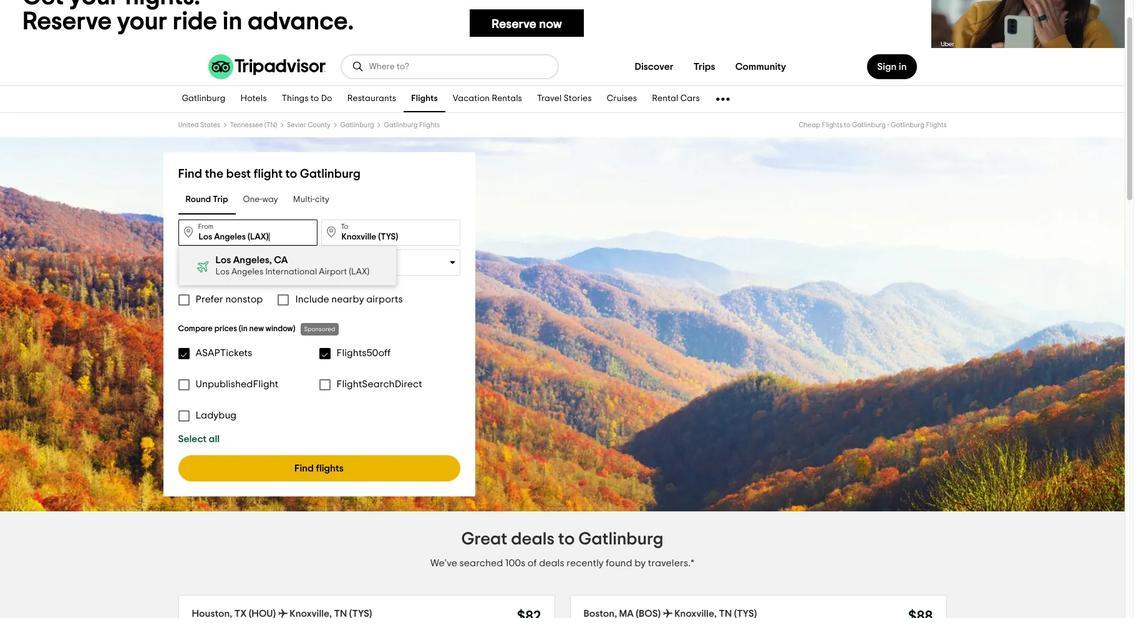 Task type: describe. For each thing, give the bounding box(es) containing it.
advertisement region
[[0, 0, 1125, 48]]

cruises
[[607, 95, 637, 103]]

to
[[341, 223, 348, 230]]

wed, for wed, 12/6
[[270, 263, 290, 272]]

2 los from the top
[[216, 268, 230, 276]]

searched
[[460, 559, 503, 569]]

united states
[[178, 122, 220, 129]]

cheap
[[799, 122, 821, 129]]

flights50off
[[337, 348, 391, 358]]

11/29
[[220, 263, 240, 272]]

nonstop
[[226, 295, 263, 305]]

prefer nonstop
[[196, 295, 263, 305]]

flights
[[316, 464, 344, 474]]

window)
[[266, 325, 295, 333]]

sevier county link
[[287, 122, 331, 129]]

gatlinburg up united states link
[[182, 95, 226, 103]]

1 vertical spatial deals
[[539, 559, 565, 569]]

select
[[178, 434, 207, 444]]

community
[[736, 62, 787, 72]]

all
[[209, 434, 220, 444]]

new
[[249, 325, 264, 333]]

asaptickets
[[196, 348, 252, 358]]

compare
[[178, 325, 213, 333]]

tripadvisor image
[[208, 54, 325, 79]]

return wed, 12/6
[[270, 254, 308, 272]]

find flights
[[295, 464, 344, 474]]

do
[[321, 95, 332, 103]]

(tn)
[[265, 122, 277, 129]]

compare prices (in new window)
[[178, 325, 295, 333]]

city
[[315, 196, 329, 204]]

100s
[[505, 559, 526, 569]]

great
[[461, 531, 508, 549]]

sign in link
[[868, 54, 917, 79]]

1 los from the top
[[216, 255, 231, 265]]

from
[[198, 223, 214, 230]]

restaurants
[[347, 95, 397, 103]]

wed, for wed, 11/29
[[198, 263, 218, 272]]

round
[[186, 196, 211, 204]]

tennessee (tn)
[[230, 122, 277, 129]]

recently
[[567, 559, 604, 569]]

united
[[178, 122, 199, 129]]

select all
[[178, 434, 220, 444]]

vacation rentals
[[453, 95, 522, 103]]

gatlinburg up found
[[579, 531, 664, 549]]

angeles
[[232, 268, 264, 276]]

gatlinburg left the -
[[852, 122, 886, 129]]

travel
[[537, 95, 562, 103]]

stories
[[564, 95, 592, 103]]

to right flight in the top of the page
[[286, 168, 297, 180]]

airports
[[366, 295, 403, 305]]

trips
[[694, 62, 716, 72]]

states
[[200, 122, 220, 129]]

discover button
[[625, 54, 684, 79]]

sign
[[878, 62, 897, 72]]

cruises link
[[600, 86, 645, 112]]

find flights button
[[178, 456, 460, 482]]

airport
[[319, 268, 347, 276]]

1 , economy
[[341, 263, 384, 272]]

find for find the best flight to gatlinburg
[[178, 168, 202, 180]]

gatlinburg down restaurants link
[[340, 122, 374, 129]]

1
[[341, 263, 344, 272]]

vacation rentals link
[[445, 86, 530, 112]]

we've
[[431, 559, 457, 569]]

found
[[606, 559, 633, 569]]

sign in
[[878, 62, 907, 72]]

depart wed, 11/29
[[198, 254, 240, 272]]

include nearby airports
[[295, 295, 403, 305]]

best
[[226, 168, 251, 180]]

great deals to gatlinburg
[[461, 531, 664, 549]]

things to do
[[282, 95, 332, 103]]

flightsearchdirect
[[337, 379, 422, 389]]

1 vertical spatial gatlinburg link
[[340, 122, 374, 129]]

flights right the -
[[926, 122, 947, 129]]

vacation
[[453, 95, 490, 103]]

trip
[[213, 196, 228, 204]]

rental cars link
[[645, 86, 708, 112]]

prices
[[214, 325, 237, 333]]



Task type: vqa. For each thing, say whether or not it's contained in the screenshot.
United States link
yes



Task type: locate. For each thing, give the bounding box(es) containing it.
things to do link
[[274, 86, 340, 112]]

things
[[282, 95, 309, 103]]

flight
[[254, 168, 283, 180]]

sponsored
[[304, 326, 335, 333]]

the
[[205, 168, 224, 180]]

wed, inside depart wed, 11/29
[[198, 263, 218, 272]]

we've searched 100s of deals recently found by travelers.*
[[431, 559, 695, 569]]

los down depart
[[216, 268, 230, 276]]

by
[[635, 559, 646, 569]]

1 horizontal spatial gatlinburg link
[[340, 122, 374, 129]]

tennessee
[[230, 122, 263, 129]]

flights link
[[404, 86, 445, 112]]

cheap flights to gatlinburg - gatlinburg flights
[[799, 122, 947, 129]]

multi-
[[293, 196, 315, 204]]

los
[[216, 255, 231, 265], [216, 268, 230, 276]]

2 wed, from the left
[[270, 263, 290, 272]]

gatlinburg
[[182, 95, 226, 103], [340, 122, 374, 129], [384, 122, 418, 129], [852, 122, 886, 129], [891, 122, 925, 129], [300, 168, 361, 180], [579, 531, 664, 549]]

wed,
[[198, 263, 218, 272], [270, 263, 290, 272]]

one-way
[[243, 196, 278, 204]]

gatlinburg link down restaurants link
[[340, 122, 374, 129]]

to right the cheap
[[844, 122, 851, 129]]

flights down 'flights' "link"
[[419, 122, 440, 129]]

1 wed, from the left
[[198, 263, 218, 272]]

None search field
[[342, 56, 558, 78]]

search image
[[352, 61, 364, 73]]

ca
[[274, 255, 288, 265]]

find left flights on the bottom
[[295, 464, 314, 474]]

(in
[[239, 325, 248, 333]]

,
[[344, 263, 346, 272]]

0 vertical spatial los
[[216, 255, 231, 265]]

unpublishedflight
[[196, 379, 279, 389]]

1 vertical spatial find
[[295, 464, 314, 474]]

way
[[262, 196, 278, 204]]

deals right of
[[539, 559, 565, 569]]

international
[[265, 268, 317, 276]]

gatlinburg flights link
[[384, 122, 440, 129]]

community button
[[726, 54, 797, 79]]

of
[[528, 559, 537, 569]]

include
[[295, 295, 329, 305]]

economy
[[348, 263, 384, 272]]

one-
[[243, 196, 262, 204]]

0 vertical spatial gatlinburg link
[[174, 86, 233, 112]]

0 horizontal spatial gatlinburg link
[[174, 86, 233, 112]]

deals
[[511, 531, 555, 549], [539, 559, 565, 569]]

(lax)
[[349, 268, 370, 276]]

find the best flight to gatlinburg
[[178, 168, 361, 180]]

wed, down return on the left top
[[270, 263, 290, 272]]

gatlinburg right the -
[[891, 122, 925, 129]]

travelers.*
[[648, 559, 695, 569]]

county
[[308, 122, 331, 129]]

restaurants link
[[340, 86, 404, 112]]

find inside 'button'
[[295, 464, 314, 474]]

rental
[[652, 95, 679, 103]]

ladybug
[[196, 411, 237, 421]]

depart
[[198, 254, 220, 261]]

travel stories
[[537, 95, 592, 103]]

Search search field
[[369, 61, 548, 72]]

12/6
[[292, 263, 308, 272]]

1 vertical spatial los
[[216, 268, 230, 276]]

deals up of
[[511, 531, 555, 549]]

find left "the"
[[178, 168, 202, 180]]

to
[[311, 95, 319, 103], [844, 122, 851, 129], [286, 168, 297, 180], [558, 531, 575, 549]]

discover
[[635, 62, 674, 72]]

travel stories link
[[530, 86, 600, 112]]

los left the angeles,
[[216, 255, 231, 265]]

sevier county
[[287, 122, 331, 129]]

gatlinburg up city
[[300, 168, 361, 180]]

gatlinburg link up united states link
[[174, 86, 233, 112]]

united states link
[[178, 122, 220, 129]]

to left "do"
[[311, 95, 319, 103]]

0 vertical spatial find
[[178, 168, 202, 180]]

sevier
[[287, 122, 306, 129]]

tennessee (tn) link
[[230, 122, 277, 129]]

rental cars
[[652, 95, 700, 103]]

find for find flights
[[295, 464, 314, 474]]

flights inside "link"
[[411, 95, 438, 103]]

find
[[178, 168, 202, 180], [295, 464, 314, 474]]

hotels link
[[233, 86, 274, 112]]

rentals
[[492, 95, 522, 103]]

to up we've searched 100s of deals recently found by travelers.*
[[558, 531, 575, 549]]

round trip
[[186, 196, 228, 204]]

0 horizontal spatial find
[[178, 168, 202, 180]]

prefer
[[196, 295, 223, 305]]

trips button
[[684, 54, 726, 79]]

-
[[888, 122, 890, 129]]

0 vertical spatial deals
[[511, 531, 555, 549]]

gatlinburg down 'flights' "link"
[[384, 122, 418, 129]]

angeles,
[[233, 255, 272, 265]]

gatlinburg flights
[[384, 122, 440, 129]]

wed, down depart
[[198, 263, 218, 272]]

wed, inside return wed, 12/6
[[270, 263, 290, 272]]

flights right the cheap
[[822, 122, 843, 129]]

cars
[[681, 95, 700, 103]]

in
[[899, 62, 907, 72]]

City or Airport text field
[[178, 220, 317, 246]]

City or Airport text field
[[321, 220, 460, 246]]

flights up 'gatlinburg flights'
[[411, 95, 438, 103]]

1 horizontal spatial wed,
[[270, 263, 290, 272]]

return
[[270, 254, 290, 261]]

0 horizontal spatial wed,
[[198, 263, 218, 272]]

nearby
[[332, 295, 364, 305]]

1 horizontal spatial find
[[295, 464, 314, 474]]

los angeles, ca los angeles international airport (lax)
[[216, 255, 370, 276]]



